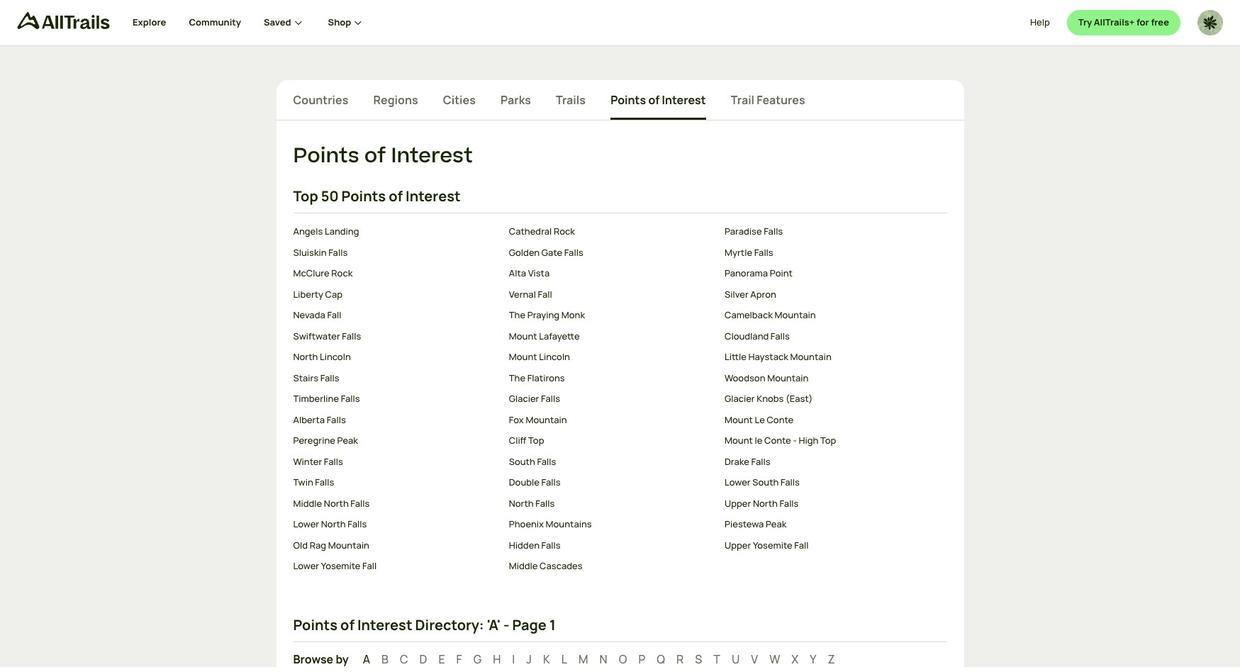 Task type: locate. For each thing, give the bounding box(es) containing it.
1 glacier from the left
[[509, 392, 539, 405]]

lower down the old
[[293, 560, 319, 572]]

paradise
[[725, 225, 762, 238]]

1 vertical spatial -
[[503, 615, 509, 634]]

lower down drake
[[725, 476, 751, 489]]

upper inside upper yosemite fall link
[[725, 539, 751, 552]]

south
[[509, 455, 535, 468], [752, 476, 779, 489]]

mount le conte link
[[725, 413, 929, 427]]

parks
[[501, 92, 531, 108]]

falls for stairs falls
[[320, 371, 339, 384]]

1 horizontal spatial rock
[[554, 225, 575, 238]]

yosemite down 'old rag mountain' on the bottom left of the page
[[321, 560, 361, 572]]

lincoln inside mount lincoln link
[[539, 351, 570, 363]]

falls up double falls
[[537, 455, 556, 468]]

falls up lower north falls
[[351, 497, 370, 510]]

hidden
[[509, 539, 540, 552]]

rock up cap
[[331, 267, 353, 280]]

w link
[[769, 651, 780, 667]]

points of interest
[[611, 92, 706, 108], [293, 141, 473, 171]]

fox mountain link
[[509, 413, 713, 427]]

1 vertical spatial middle
[[509, 560, 538, 572]]

fall down cap
[[327, 309, 341, 321]]

for
[[1136, 16, 1149, 29]]

falls down timberline falls
[[327, 413, 346, 426]]

upper up the piestewa
[[725, 497, 751, 510]]

1 upper from the top
[[725, 497, 751, 510]]

lower up the old
[[293, 518, 319, 531]]

regions
[[373, 92, 418, 108]]

0 horizontal spatial peak
[[337, 434, 358, 447]]

north up lower north falls
[[324, 497, 349, 510]]

1 horizontal spatial lincoln
[[539, 351, 570, 363]]

0 vertical spatial upper
[[725, 497, 751, 510]]

m
[[579, 651, 588, 667]]

1 vertical spatial upper
[[725, 539, 751, 552]]

n link
[[600, 651, 607, 667]]

mountain down silver apron link
[[775, 309, 816, 321]]

1 horizontal spatial glacier
[[725, 392, 755, 405]]

upper inside upper north falls link
[[725, 497, 751, 510]]

lower for lower north falls
[[293, 518, 319, 531]]

fall down the old rag mountain link
[[362, 560, 377, 572]]

haystack
[[748, 351, 788, 363]]

1 horizontal spatial points of interest
[[611, 92, 706, 108]]

monk
[[561, 309, 585, 321]]

interest
[[662, 92, 706, 108], [391, 141, 473, 171], [406, 187, 461, 206], [357, 615, 412, 634]]

falls for double falls
[[541, 476, 561, 489]]

falls for winter falls
[[324, 455, 343, 468]]

c
[[400, 651, 408, 667]]

yosemite for upper
[[753, 539, 792, 552]]

sluiskin falls link
[[293, 246, 498, 260]]

the down vernal
[[509, 309, 525, 321]]

mount inside mount le conte link
[[725, 413, 753, 426]]

mount inside the mount lafayette link
[[509, 330, 537, 342]]

0 vertical spatial peak
[[337, 434, 358, 447]]

twin falls link
[[293, 476, 498, 490]]

falls up upper north falls
[[781, 476, 800, 489]]

lafayette
[[539, 330, 580, 342]]

alltrails link
[[17, 12, 133, 35]]

little haystack mountain link
[[725, 351, 929, 364]]

falls for cloudland falls
[[771, 330, 790, 342]]

0 horizontal spatial glacier
[[509, 392, 539, 405]]

falls
[[764, 225, 783, 238], [328, 246, 348, 259], [564, 246, 583, 259], [754, 246, 773, 259], [342, 330, 361, 342], [771, 330, 790, 342], [320, 371, 339, 384], [341, 392, 360, 405], [541, 392, 560, 405], [327, 413, 346, 426], [324, 455, 343, 468], [537, 455, 556, 468], [751, 455, 770, 468], [315, 476, 334, 489], [541, 476, 561, 489], [781, 476, 800, 489], [351, 497, 370, 510], [535, 497, 555, 510], [780, 497, 799, 510], [348, 518, 367, 531], [541, 539, 561, 552]]

north inside "link"
[[324, 497, 349, 510]]

upper down the piestewa
[[725, 539, 751, 552]]

1 horizontal spatial -
[[793, 434, 797, 447]]

south up upper north falls
[[752, 476, 779, 489]]

y
[[810, 651, 816, 667]]

cities link
[[443, 91, 476, 120]]

the for the praying monk
[[509, 309, 525, 321]]

angels landing
[[293, 225, 359, 238]]

1 vertical spatial conte
[[764, 434, 791, 447]]

falls for north falls
[[535, 497, 555, 510]]

middle
[[293, 497, 322, 510], [509, 560, 538, 572]]

0 vertical spatial points of interest
[[611, 92, 706, 108]]

0 vertical spatial the
[[509, 309, 525, 321]]

top left 50
[[293, 187, 318, 206]]

falls right double
[[541, 476, 561, 489]]

alta vista link
[[509, 267, 713, 281]]

north down the lower south falls
[[753, 497, 778, 510]]

falls down middle north falls
[[348, 518, 367, 531]]

directory:
[[415, 615, 484, 634]]

saved link
[[264, 0, 305, 45]]

falls for myrtle falls
[[754, 246, 773, 259]]

falls for alberta falls
[[327, 413, 346, 426]]

north falls
[[509, 497, 555, 510]]

peak
[[337, 434, 358, 447], [766, 518, 787, 531]]

2 the from the top
[[509, 371, 525, 384]]

lower yosemite fall
[[293, 560, 377, 572]]

mount lafayette link
[[509, 330, 713, 343]]

peak inside peregrine peak link
[[337, 434, 358, 447]]

r
[[676, 651, 684, 667]]

middle inside "link"
[[293, 497, 322, 510]]

t link
[[714, 651, 720, 667]]

top right high
[[820, 434, 836, 447]]

1 vertical spatial lower
[[293, 518, 319, 531]]

fall down piestewa peak link
[[794, 539, 809, 552]]

g
[[473, 651, 482, 667]]

points right trails
[[611, 92, 646, 108]]

piestewa
[[725, 518, 764, 531]]

50
[[321, 187, 339, 206]]

1 vertical spatial rock
[[331, 267, 353, 280]]

falls up little haystack mountain
[[771, 330, 790, 342]]

middle down twin at the left bottom of page
[[293, 497, 322, 510]]

0 vertical spatial middle
[[293, 497, 322, 510]]

the
[[509, 309, 525, 321], [509, 371, 525, 384]]

mountain up lower yosemite fall
[[328, 539, 369, 552]]

falls up phoenix mountains
[[535, 497, 555, 510]]

knobs
[[757, 392, 784, 405]]

1 lincoln from the left
[[320, 351, 351, 363]]

mount for mount le conte
[[725, 413, 753, 426]]

interest up angels landing link
[[406, 187, 461, 206]]

lincoln down lafayette
[[539, 351, 570, 363]]

mountain for fox mountain
[[526, 413, 567, 426]]

by
[[336, 651, 349, 667]]

0 vertical spatial yosemite
[[753, 539, 792, 552]]

north down middle north falls
[[321, 518, 346, 531]]

rock up gate
[[554, 225, 575, 238]]

winter falls link
[[293, 455, 498, 469]]

the praying monk link
[[509, 309, 713, 323]]

the praying monk
[[509, 309, 585, 321]]

sluiskin
[[293, 246, 327, 259]]

falls right twin at the left bottom of page
[[315, 476, 334, 489]]

1 horizontal spatial peak
[[766, 518, 787, 531]]

0 horizontal spatial rock
[[331, 267, 353, 280]]

falls up timberline falls
[[320, 371, 339, 384]]

1 vertical spatial the
[[509, 371, 525, 384]]

falls right paradise
[[764, 225, 783, 238]]

peregrine peak link
[[293, 434, 498, 448]]

peak up upper yosemite fall
[[766, 518, 787, 531]]

upper for upper north falls
[[725, 497, 751, 510]]

0 vertical spatial rock
[[554, 225, 575, 238]]

0 horizontal spatial yosemite
[[321, 560, 361, 572]]

falls for timberline falls
[[341, 392, 360, 405]]

upper for upper yosemite fall
[[725, 539, 751, 552]]

0 vertical spatial conte
[[767, 413, 794, 426]]

falls right the swiftwater
[[342, 330, 361, 342]]

c link
[[400, 651, 408, 667]]

falls right timberline
[[341, 392, 360, 405]]

0 horizontal spatial points of interest
[[293, 141, 473, 171]]

cliff top link
[[509, 434, 713, 448]]

1 horizontal spatial middle
[[509, 560, 538, 572]]

middle down hidden
[[509, 560, 538, 572]]

mount for mount le conte - high top
[[725, 434, 753, 447]]

top right cliff
[[528, 434, 544, 447]]

yosemite down piestewa peak
[[753, 539, 792, 552]]

- right 'a'
[[503, 615, 509, 634]]

rock for mcclure rock
[[331, 267, 353, 280]]

2 upper from the top
[[725, 539, 751, 552]]

mount lincoln link
[[509, 351, 713, 364]]

falls up the lower south falls
[[751, 455, 770, 468]]

0 horizontal spatial lincoln
[[320, 351, 351, 363]]

s link
[[695, 651, 702, 667]]

1 horizontal spatial yosemite
[[753, 539, 792, 552]]

lincoln inside north lincoln link
[[320, 351, 351, 363]]

n
[[600, 651, 607, 667]]

2 vertical spatial lower
[[293, 560, 319, 572]]

cathedral rock link
[[509, 225, 713, 239]]

g link
[[473, 651, 482, 667]]

mount le conte - high top link
[[725, 434, 929, 448]]

points up 50
[[293, 141, 359, 171]]

interest left trail
[[662, 92, 706, 108]]

mountain
[[775, 309, 816, 321], [790, 351, 831, 363], [767, 371, 809, 384], [526, 413, 567, 426], [328, 539, 369, 552]]

north for upper north falls
[[753, 497, 778, 510]]

vista
[[528, 267, 550, 280]]

south up double
[[509, 455, 535, 468]]

b link
[[381, 651, 388, 667]]

free
[[1151, 16, 1169, 29]]

2 horizontal spatial top
[[820, 434, 836, 447]]

phoenix
[[509, 518, 544, 531]]

glacier up fox
[[509, 392, 539, 405]]

points inside points of interest link
[[611, 92, 646, 108]]

0 horizontal spatial south
[[509, 455, 535, 468]]

0 horizontal spatial -
[[503, 615, 509, 634]]

falls down phoenix mountains
[[541, 539, 561, 552]]

mountain down little haystack mountain
[[767, 371, 809, 384]]

0 vertical spatial lower
[[725, 476, 751, 489]]

piestewa peak
[[725, 518, 787, 531]]

lincoln down the swiftwater falls
[[320, 351, 351, 363]]

the up glacier falls
[[509, 371, 525, 384]]

u
[[732, 651, 740, 667]]

double
[[509, 476, 540, 489]]

interest down cities link
[[391, 141, 473, 171]]

cathedral rock
[[509, 225, 575, 238]]

0 horizontal spatial middle
[[293, 497, 322, 510]]

glacier down woodson
[[725, 392, 755, 405]]

1 vertical spatial peak
[[766, 518, 787, 531]]

1 vertical spatial south
[[752, 476, 779, 489]]

d
[[419, 651, 427, 667]]

falls down peregrine peak
[[324, 455, 343, 468]]

falls down landing at the left top of the page
[[328, 246, 348, 259]]

glacier for glacier knobs (east)
[[725, 392, 755, 405]]

silver apron link
[[725, 288, 929, 302]]

woodson
[[725, 371, 765, 384]]

0 vertical spatial south
[[509, 455, 535, 468]]

page
[[512, 615, 547, 634]]

vernal
[[509, 288, 536, 301]]

golden gate falls
[[509, 246, 583, 259]]

falls down flatirons
[[541, 392, 560, 405]]

fox
[[509, 413, 524, 426]]

lower south falls
[[725, 476, 800, 489]]

2 glacier from the left
[[725, 392, 755, 405]]

falls up panorama point at top
[[754, 246, 773, 259]]

mountain down glacier falls
[[526, 413, 567, 426]]

0 vertical spatial -
[[793, 434, 797, 447]]

upper
[[725, 497, 751, 510], [725, 539, 751, 552]]

point
[[770, 267, 793, 280]]

points of interest directory: 'a' - page 1
[[293, 615, 556, 634]]

o link
[[619, 651, 627, 667]]

lower for lower south falls
[[725, 476, 751, 489]]

dialog
[[0, 0, 1240, 667]]

gate
[[542, 246, 562, 259]]

mount
[[509, 330, 537, 342], [509, 351, 537, 363], [725, 413, 753, 426], [725, 434, 753, 447]]

mount inside mount le conte - high top link
[[725, 434, 753, 447]]

old rag mountain link
[[293, 539, 498, 553]]

j link
[[526, 651, 532, 667]]

- left high
[[793, 434, 797, 447]]

j
[[526, 651, 532, 667]]

trails link
[[556, 91, 586, 120]]

peak inside piestewa peak link
[[766, 518, 787, 531]]

north lincoln
[[293, 351, 351, 363]]

1 horizontal spatial south
[[752, 476, 779, 489]]

falls for hidden falls
[[541, 539, 561, 552]]

rock for cathedral rock
[[554, 225, 575, 238]]

2 lincoln from the left
[[539, 351, 570, 363]]

1 vertical spatial points of interest
[[293, 141, 473, 171]]

falls for drake falls
[[751, 455, 770, 468]]

peak right peregrine
[[337, 434, 358, 447]]

1 vertical spatial yosemite
[[321, 560, 361, 572]]

mountain for camelback mountain
[[775, 309, 816, 321]]

1 horizontal spatial top
[[528, 434, 544, 447]]

r link
[[676, 651, 684, 667]]

rag
[[310, 539, 326, 552]]

mount inside mount lincoln link
[[509, 351, 537, 363]]

mount for mount lincoln
[[509, 351, 537, 363]]

1 the from the top
[[509, 309, 525, 321]]



Task type: vqa. For each thing, say whether or not it's contained in the screenshot.
the right "©"
no



Task type: describe. For each thing, give the bounding box(es) containing it.
features
[[757, 92, 805, 108]]

help
[[1030, 16, 1050, 29]]

cap
[[325, 288, 343, 301]]

conte for le
[[764, 434, 791, 447]]

myrtle
[[725, 246, 752, 259]]

drake falls
[[725, 455, 770, 468]]

q
[[657, 651, 665, 667]]

angels landing link
[[293, 225, 498, 239]]

a link
[[360, 651, 370, 667]]

i link
[[512, 651, 515, 667]]

upper north falls link
[[725, 497, 929, 511]]

help link
[[1030, 10, 1050, 35]]

north lincoln link
[[293, 351, 498, 364]]

shop link
[[328, 0, 365, 45]]

e link
[[438, 651, 445, 667]]

middle for middle cascades
[[509, 560, 538, 572]]

p
[[638, 651, 645, 667]]

swiftwater falls link
[[293, 330, 498, 343]]

regions link
[[373, 91, 418, 120]]

north falls link
[[509, 497, 713, 511]]

saved
[[264, 16, 291, 29]]

panorama point link
[[725, 267, 929, 281]]

trails
[[556, 92, 586, 108]]

middle north falls link
[[293, 497, 498, 511]]

camelback
[[725, 309, 773, 321]]

conte for le
[[767, 413, 794, 426]]

twin falls
[[293, 476, 334, 489]]

glacier knobs (east) link
[[725, 392, 929, 406]]

flatirons
[[527, 371, 565, 384]]

kendall image
[[1198, 10, 1223, 35]]

o
[[619, 651, 627, 667]]

f
[[456, 651, 462, 667]]

south falls
[[509, 455, 556, 468]]

vernal fall link
[[509, 288, 713, 302]]

falls for south falls
[[537, 455, 556, 468]]

mountain for woodson mountain
[[767, 371, 809, 384]]

hidden falls
[[509, 539, 561, 552]]

l link
[[561, 651, 567, 667]]

liberty cap
[[293, 288, 343, 301]]

f link
[[456, 651, 462, 667]]

z
[[828, 651, 835, 667]]

(east)
[[786, 392, 813, 405]]

cliff
[[509, 434, 526, 447]]

paradise falls link
[[725, 225, 929, 239]]

h
[[493, 651, 501, 667]]

peregrine peak
[[293, 434, 358, 447]]

winter falls
[[293, 455, 343, 468]]

mount for mount lafayette
[[509, 330, 537, 342]]

u link
[[732, 651, 740, 667]]

d link
[[419, 651, 427, 667]]

lincoln for mount lincoln
[[539, 351, 570, 363]]

falls for glacier falls
[[541, 392, 560, 405]]

x link
[[791, 651, 799, 667]]

fox mountain
[[509, 413, 567, 426]]

mountain down cloudland falls link
[[790, 351, 831, 363]]

nevada
[[293, 309, 325, 321]]

interest up the b link
[[357, 615, 412, 634]]

north for middle north falls
[[324, 497, 349, 510]]

camelback mountain
[[725, 309, 816, 321]]

mcclure rock link
[[293, 267, 498, 281]]

0 horizontal spatial top
[[293, 187, 318, 206]]

the for the flatirons
[[509, 371, 525, 384]]

fall up praying
[[538, 288, 552, 301]]

alltrails+
[[1094, 16, 1135, 29]]

little
[[725, 351, 746, 363]]

explore link
[[133, 0, 166, 45]]

mcclure
[[293, 267, 329, 280]]

s
[[695, 651, 702, 667]]

falls right gate
[[564, 246, 583, 259]]

w
[[769, 651, 780, 667]]

v link
[[751, 651, 758, 667]]

browse by
[[293, 651, 349, 667]]

interest inside points of interest link
[[662, 92, 706, 108]]

saved button
[[264, 0, 328, 45]]

double falls
[[509, 476, 561, 489]]

silver apron
[[725, 288, 776, 301]]

peregrine
[[293, 434, 335, 447]]

upper yosemite fall link
[[725, 539, 929, 553]]

b
[[381, 651, 388, 667]]

lower for lower yosemite fall
[[293, 560, 319, 572]]

north down double
[[509, 497, 534, 510]]

yosemite for lower
[[321, 560, 361, 572]]

alta vista
[[509, 267, 550, 280]]

old
[[293, 539, 308, 552]]

k link
[[543, 651, 550, 667]]

falls down the lower south falls
[[780, 497, 799, 510]]

peak for piestewa peak
[[766, 518, 787, 531]]

falls for sluiskin falls
[[328, 246, 348, 259]]

praying
[[527, 309, 560, 321]]

points up browse
[[293, 615, 338, 634]]

stairs falls link
[[293, 371, 498, 385]]

middle cascades
[[509, 560, 583, 572]]

lower south falls link
[[725, 476, 929, 490]]

high
[[799, 434, 818, 447]]

falls for twin falls
[[315, 476, 334, 489]]

mcclure rock
[[293, 267, 353, 280]]

cathedral
[[509, 225, 552, 238]]

peak for peregrine peak
[[337, 434, 358, 447]]

middle for middle north falls
[[293, 497, 322, 510]]

falls for paradise falls
[[764, 225, 783, 238]]

glacier for glacier falls
[[509, 392, 539, 405]]

myrtle falls link
[[725, 246, 929, 260]]

h link
[[493, 651, 501, 667]]

the flatirons link
[[509, 371, 713, 385]]

north up "stairs"
[[293, 351, 318, 363]]

k
[[543, 651, 550, 667]]

timberline falls link
[[293, 392, 498, 406]]

timberline
[[293, 392, 339, 405]]

lincoln for north lincoln
[[320, 351, 351, 363]]

falls for swiftwater falls
[[342, 330, 361, 342]]

lower yosemite fall link
[[293, 560, 498, 574]]

cookie consent banner dialog
[[17, 600, 1223, 650]]

t
[[714, 651, 720, 667]]

north for lower north falls
[[321, 518, 346, 531]]

paradise falls
[[725, 225, 783, 238]]

alltrails image
[[17, 12, 110, 29]]

points right 50
[[341, 187, 386, 206]]

try
[[1078, 16, 1092, 29]]

cliff top
[[509, 434, 544, 447]]

golden
[[509, 246, 540, 259]]



